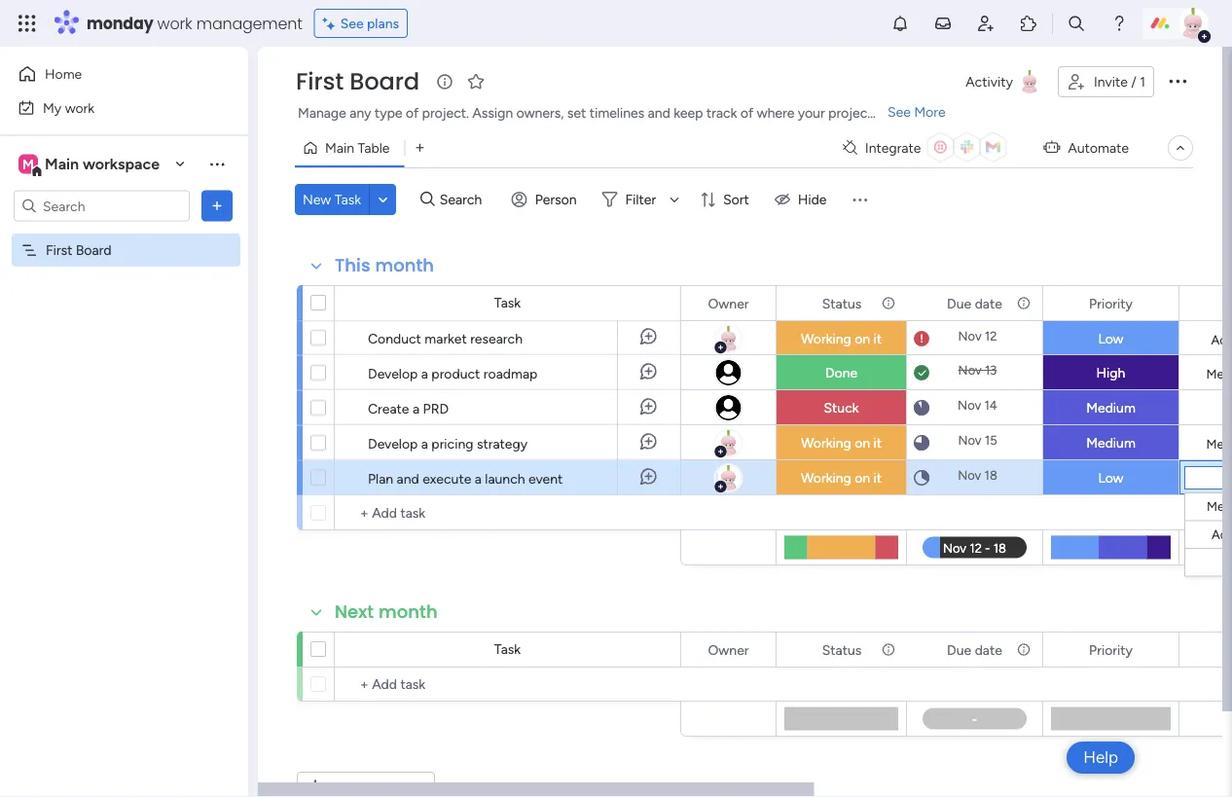 Task type: locate. For each thing, give the bounding box(es) containing it.
0 horizontal spatial first board
[[46, 242, 112, 259]]

1 vertical spatial working on it
[[801, 435, 882, 451]]

market
[[425, 330, 467, 347]]

1 vertical spatial date
[[975, 642, 1003, 658]]

nov 12
[[959, 329, 998, 344]]

0 horizontal spatial main
[[45, 155, 79, 173]]

0 horizontal spatial see
[[341, 15, 364, 32]]

working
[[801, 331, 852, 347], [801, 435, 852, 451], [801, 470, 852, 486]]

2 date from the top
[[975, 642, 1003, 658]]

1 horizontal spatial of
[[741, 105, 754, 121]]

1 vertical spatial month
[[379, 600, 438, 625]]

0 vertical spatial and
[[648, 105, 671, 121]]

Search field
[[435, 186, 493, 213]]

2 on from the top
[[855, 435, 871, 451]]

task for next month
[[495, 641, 521, 658]]

it
[[874, 331, 882, 347], [874, 435, 882, 451], [874, 470, 882, 486]]

Due date field
[[943, 293, 1008, 314], [943, 639, 1008, 661]]

1 horizontal spatial first
[[296, 65, 344, 98]]

14
[[985, 398, 998, 413]]

first inside list box
[[46, 242, 72, 259]]

nov for develop a product roadmap
[[959, 363, 982, 378]]

develop down 'create' at bottom
[[368, 435, 418, 452]]

select product image
[[18, 14, 37, 33]]

0 vertical spatial meet
[[1207, 366, 1233, 382]]

2 meet from the top
[[1207, 436, 1233, 452]]

and
[[648, 105, 671, 121], [397, 470, 419, 487]]

1 vertical spatial priority field
[[1085, 639, 1138, 661]]

options image down workspace options icon
[[207, 196, 227, 216]]

2 status field from the top
[[818, 639, 867, 661]]

0 vertical spatial priority field
[[1085, 293, 1138, 314]]

medium
[[1087, 400, 1136, 416], [1087, 435, 1136, 451]]

a for product
[[421, 365, 428, 382]]

next
[[335, 600, 374, 625]]

1 nov from the top
[[959, 329, 982, 344]]

2 working from the top
[[801, 435, 852, 451]]

0 vertical spatial first
[[296, 65, 344, 98]]

1 vertical spatial develop
[[368, 435, 418, 452]]

0 vertical spatial work
[[157, 12, 192, 34]]

2 vertical spatial on
[[855, 470, 871, 486]]

project.
[[422, 105, 469, 121]]

1 owner from the top
[[708, 295, 749, 312]]

first board down search in workspace field
[[46, 242, 112, 259]]

0 vertical spatial month
[[375, 253, 434, 278]]

first board up any
[[296, 65, 420, 98]]

work right the my
[[65, 99, 95, 116]]

add view image
[[416, 141, 424, 155]]

nov left 12
[[959, 329, 982, 344]]

see plans button
[[314, 9, 408, 38]]

2 owner from the top
[[708, 642, 749, 658]]

0 horizontal spatial board
[[76, 242, 112, 259]]

3 working on it from the top
[[801, 470, 882, 486]]

workspace options image
[[207, 154, 227, 174]]

2 it from the top
[[874, 435, 882, 451]]

1 vertical spatial work
[[65, 99, 95, 116]]

search everything image
[[1067, 14, 1087, 33]]

stuck
[[824, 400, 859, 416]]

1 status field from the top
[[818, 293, 867, 314]]

main inside button
[[325, 140, 354, 156]]

priority
[[1090, 295, 1133, 312], [1090, 642, 1133, 658]]

1 horizontal spatial main
[[325, 140, 354, 156]]

1 vertical spatial task
[[495, 295, 521, 311]]

main inside workspace selection element
[[45, 155, 79, 173]]

develop a product roadmap
[[368, 365, 538, 382]]

workspace
[[83, 155, 160, 173]]

nov left 18
[[958, 468, 982, 483]]

2 vertical spatial task
[[495, 641, 521, 658]]

person
[[535, 191, 577, 208]]

1 vertical spatial see
[[888, 104, 911, 120]]

next month
[[335, 600, 438, 625]]

options image right 1
[[1167, 69, 1190, 92]]

task inside button
[[335, 191, 361, 208]]

1 horizontal spatial first board
[[296, 65, 420, 98]]

2 medium from the top
[[1087, 435, 1136, 451]]

1 priority from the top
[[1090, 295, 1133, 312]]

1 horizontal spatial see
[[888, 104, 911, 120]]

develop a pricing strategy
[[368, 435, 528, 452]]

see left the more
[[888, 104, 911, 120]]

this
[[335, 253, 371, 278]]

first up manage
[[296, 65, 344, 98]]

my work
[[43, 99, 95, 116]]

0 vertical spatial owner
[[708, 295, 749, 312]]

due date
[[948, 295, 1003, 312], [948, 642, 1003, 658]]

sort
[[724, 191, 750, 208]]

month right this at the left top
[[375, 253, 434, 278]]

options image
[[1167, 69, 1190, 92], [207, 196, 227, 216]]

0 vertical spatial date
[[975, 295, 1003, 312]]

develop for develop a pricing strategy
[[368, 435, 418, 452]]

nov left 15
[[959, 433, 982, 448]]

activity
[[966, 74, 1014, 90]]

see
[[341, 15, 364, 32], [888, 104, 911, 120]]

1 vertical spatial working
[[801, 435, 852, 451]]

0 vertical spatial task
[[335, 191, 361, 208]]

1 vertical spatial meet
[[1207, 436, 1233, 452]]

1 vertical spatial due
[[948, 642, 972, 658]]

2 priority from the top
[[1090, 642, 1133, 658]]

main left the table
[[325, 140, 354, 156]]

+ Add task text field
[[345, 673, 672, 696]]

manage any type of project. assign owners, set timelines and keep track of where your project stands.
[[298, 105, 920, 121]]

and left keep
[[648, 105, 671, 121]]

board
[[350, 65, 420, 98], [76, 242, 112, 259]]

1 working from the top
[[801, 331, 852, 347]]

5 nov from the top
[[958, 468, 982, 483]]

invite
[[1095, 74, 1129, 90]]

work for monday
[[157, 12, 192, 34]]

due date for first due date field from the bottom of the page
[[948, 642, 1003, 658]]

1 vertical spatial on
[[855, 435, 871, 451]]

0 vertical spatial owner field
[[704, 293, 754, 314]]

collapse board header image
[[1173, 140, 1189, 156]]

strategy
[[477, 435, 528, 452]]

board up type at the left top
[[350, 65, 420, 98]]

where
[[757, 105, 795, 121]]

main table button
[[295, 132, 405, 164]]

on
[[855, 331, 871, 347], [855, 435, 871, 451], [855, 470, 871, 486]]

plan and execute a launch event
[[368, 470, 563, 487]]

on for conduct market research
[[855, 331, 871, 347]]

pricing
[[432, 435, 474, 452]]

1 vertical spatial low
[[1099, 470, 1124, 486]]

invite / 1
[[1095, 74, 1146, 90]]

2 develop from the top
[[368, 435, 418, 452]]

month right the next
[[379, 600, 438, 625]]

1 vertical spatial first
[[46, 242, 72, 259]]

first down search in workspace field
[[46, 242, 72, 259]]

angle down image
[[379, 192, 388, 207]]

1 horizontal spatial options image
[[1167, 69, 1190, 92]]

0 horizontal spatial first
[[46, 242, 72, 259]]

1 date from the top
[[975, 295, 1003, 312]]

0 vertical spatial priority
[[1090, 295, 1133, 312]]

a left prd
[[413, 400, 420, 417]]

due
[[948, 295, 972, 312], [948, 642, 972, 658]]

develop for develop a product roadmap
[[368, 365, 418, 382]]

column information image
[[1017, 296, 1032, 311], [881, 642, 897, 658], [1017, 642, 1032, 658]]

see left "plans"
[[341, 15, 364, 32]]

2 vertical spatial meet
[[1208, 499, 1233, 515]]

acti
[[1212, 332, 1233, 348], [1213, 527, 1233, 542]]

first
[[296, 65, 344, 98], [46, 242, 72, 259]]

see more
[[888, 104, 946, 120]]

type
[[375, 105, 403, 121]]

nov left the 14
[[958, 398, 982, 413]]

1 it from the top
[[874, 331, 882, 347]]

main
[[325, 140, 354, 156], [45, 155, 79, 173]]

1 develop from the top
[[368, 365, 418, 382]]

Priority field
[[1085, 293, 1138, 314], [1085, 639, 1138, 661]]

1 vertical spatial due date
[[948, 642, 1003, 658]]

create a prd
[[368, 400, 449, 417]]

date
[[975, 295, 1003, 312], [975, 642, 1003, 658]]

1 horizontal spatial and
[[648, 105, 671, 121]]

notifications image
[[891, 14, 911, 33]]

0 vertical spatial working on it
[[801, 331, 882, 347]]

timelines
[[590, 105, 645, 121]]

1 vertical spatial owner
[[708, 642, 749, 658]]

1 vertical spatial it
[[874, 435, 882, 451]]

1 vertical spatial medium
[[1087, 435, 1136, 451]]

2 owner field from the top
[[704, 639, 754, 661]]

develop
[[368, 365, 418, 382], [368, 435, 418, 452]]

1 vertical spatial status field
[[818, 639, 867, 661]]

nov left 13
[[959, 363, 982, 378]]

2 nov from the top
[[959, 363, 982, 378]]

2 vertical spatial working on it
[[801, 470, 882, 486]]

1 working on it from the top
[[801, 331, 882, 347]]

see inside "link"
[[888, 104, 911, 120]]

0 vertical spatial status field
[[818, 293, 867, 314]]

first board inside list box
[[46, 242, 112, 259]]

1 horizontal spatial work
[[157, 12, 192, 34]]

0 horizontal spatial of
[[406, 105, 419, 121]]

1 vertical spatial owner field
[[704, 639, 754, 661]]

a left the product at the left top of page
[[421, 365, 428, 382]]

None field
[[1185, 466, 1233, 490]]

Status field
[[818, 293, 867, 314], [818, 639, 867, 661]]

0 vertical spatial on
[[855, 331, 871, 347]]

0 horizontal spatial work
[[65, 99, 95, 116]]

nov 14
[[958, 398, 998, 413]]

month for next month
[[379, 600, 438, 625]]

1 due date from the top
[[948, 295, 1003, 312]]

of
[[406, 105, 419, 121], [741, 105, 754, 121]]

research
[[470, 330, 523, 347]]

Owner field
[[704, 293, 754, 314], [704, 639, 754, 661]]

1 on from the top
[[855, 331, 871, 347]]

board inside list box
[[76, 242, 112, 259]]

2 due date field from the top
[[943, 639, 1008, 661]]

0 vertical spatial working
[[801, 331, 852, 347]]

2 low from the top
[[1099, 470, 1124, 486]]

2 vertical spatial it
[[874, 470, 882, 486]]

m
[[22, 156, 34, 172]]

owners,
[[517, 105, 564, 121]]

and right plan
[[397, 470, 419, 487]]

high
[[1097, 365, 1126, 381]]

priority for 1st 'priority' field from the bottom of the page
[[1090, 642, 1133, 658]]

15
[[985, 433, 998, 448]]

2 vertical spatial working
[[801, 470, 852, 486]]

hide
[[798, 191, 827, 208]]

1 due from the top
[[948, 295, 972, 312]]

1 owner field from the top
[[704, 293, 754, 314]]

a
[[421, 365, 428, 382], [413, 400, 420, 417], [421, 435, 428, 452], [475, 470, 482, 487]]

of right type at the left top
[[406, 105, 419, 121]]

ruby anderson image
[[1178, 8, 1209, 39]]

of right track
[[741, 105, 754, 121]]

/
[[1132, 74, 1137, 90]]

option
[[0, 233, 248, 237]]

0 vertical spatial medium
[[1087, 400, 1136, 416]]

develop down conduct
[[368, 365, 418, 382]]

home button
[[12, 58, 209, 90]]

2 working on it from the top
[[801, 435, 882, 451]]

main workspace
[[45, 155, 160, 173]]

0 vertical spatial due
[[948, 295, 972, 312]]

a for prd
[[413, 400, 420, 417]]

1 vertical spatial due date field
[[943, 639, 1008, 661]]

4 nov from the top
[[959, 433, 982, 448]]

event
[[529, 470, 563, 487]]

create
[[368, 400, 409, 417]]

help button
[[1067, 742, 1135, 774]]

0 vertical spatial develop
[[368, 365, 418, 382]]

management
[[196, 12, 303, 34]]

board down search in workspace field
[[76, 242, 112, 259]]

2 of from the left
[[741, 105, 754, 121]]

3 working from the top
[[801, 470, 852, 486]]

nov 18
[[958, 468, 998, 483]]

0 vertical spatial due date
[[948, 295, 1003, 312]]

first board
[[296, 65, 420, 98], [46, 242, 112, 259]]

0 vertical spatial status
[[823, 295, 862, 312]]

it for conduct market research
[[874, 331, 882, 347]]

task up 'research'
[[495, 295, 521, 311]]

12
[[985, 329, 998, 344]]

1 vertical spatial options image
[[207, 196, 227, 216]]

0 vertical spatial it
[[874, 331, 882, 347]]

menu image
[[851, 190, 870, 209]]

date for first due date field from the bottom of the page
[[975, 642, 1003, 658]]

owner
[[708, 295, 749, 312], [708, 642, 749, 658]]

2 due from the top
[[948, 642, 972, 658]]

monday work management
[[87, 12, 303, 34]]

execute
[[423, 470, 472, 487]]

0 vertical spatial see
[[341, 15, 364, 32]]

0 vertical spatial options image
[[1167, 69, 1190, 92]]

work inside button
[[65, 99, 95, 116]]

filter
[[626, 191, 656, 208]]

0 vertical spatial low
[[1099, 331, 1124, 347]]

1 vertical spatial board
[[76, 242, 112, 259]]

add to favorites image
[[466, 72, 486, 91]]

2 due date from the top
[[948, 642, 1003, 658]]

task right new
[[335, 191, 361, 208]]

1 meet from the top
[[1207, 366, 1233, 382]]

any
[[350, 105, 371, 121]]

see inside button
[[341, 15, 364, 32]]

a left pricing
[[421, 435, 428, 452]]

0 vertical spatial due date field
[[943, 293, 1008, 314]]

0 vertical spatial first board
[[296, 65, 420, 98]]

1 vertical spatial and
[[397, 470, 419, 487]]

see more link
[[886, 102, 948, 122]]

integrate
[[866, 140, 922, 156]]

main right workspace image
[[45, 155, 79, 173]]

set
[[568, 105, 587, 121]]

task up + add task text box at the bottom of page
[[495, 641, 521, 658]]

meet
[[1207, 366, 1233, 382], [1207, 436, 1233, 452], [1208, 499, 1233, 515]]

1 vertical spatial priority
[[1090, 642, 1133, 658]]

task
[[335, 191, 361, 208], [495, 295, 521, 311], [495, 641, 521, 658]]

month for this month
[[375, 253, 434, 278]]

work right the monday
[[157, 12, 192, 34]]

filter button
[[595, 184, 687, 215]]

1 vertical spatial first board
[[46, 242, 112, 259]]

project
[[829, 105, 873, 121]]

1 vertical spatial status
[[823, 642, 862, 658]]

0 vertical spatial board
[[350, 65, 420, 98]]

13
[[985, 363, 998, 378]]



Task type: describe. For each thing, give the bounding box(es) containing it.
workspace selection element
[[19, 152, 163, 178]]

track
[[707, 105, 738, 121]]

done
[[826, 365, 858, 381]]

0 horizontal spatial options image
[[207, 196, 227, 216]]

priority for second 'priority' field from the bottom of the page
[[1090, 295, 1133, 312]]

1 due date field from the top
[[943, 293, 1008, 314]]

activity button
[[959, 66, 1051, 97]]

product
[[432, 365, 480, 382]]

main for main workspace
[[45, 155, 79, 173]]

1 of from the left
[[406, 105, 419, 121]]

due for 1st due date field from the top of the page
[[948, 295, 972, 312]]

show board description image
[[433, 72, 457, 92]]

new task button
[[295, 184, 369, 215]]

automate
[[1069, 140, 1130, 156]]

arrow down image
[[663, 188, 687, 211]]

main table
[[325, 140, 390, 156]]

0 horizontal spatial and
[[397, 470, 419, 487]]

working for conduct market research
[[801, 331, 852, 347]]

launch
[[485, 470, 525, 487]]

it for develop a pricing strategy
[[874, 435, 882, 451]]

v2 search image
[[421, 189, 435, 211]]

Next month field
[[330, 600, 443, 625]]

1 low from the top
[[1099, 331, 1124, 347]]

a left the launch
[[475, 470, 482, 487]]

plan
[[368, 470, 394, 487]]

this month
[[335, 253, 434, 278]]

my
[[43, 99, 62, 116]]

nov for develop a pricing strategy
[[959, 433, 982, 448]]

a for pricing
[[421, 435, 428, 452]]

invite / 1 button
[[1058, 66, 1155, 97]]

new task
[[303, 191, 361, 208]]

keep
[[674, 105, 704, 121]]

your
[[798, 105, 826, 121]]

apps image
[[1020, 14, 1039, 33]]

workspace image
[[19, 153, 38, 175]]

First Board field
[[291, 65, 425, 98]]

18
[[985, 468, 998, 483]]

assign
[[473, 105, 513, 121]]

work for my
[[65, 99, 95, 116]]

nov for conduct market research
[[959, 329, 982, 344]]

manage
[[298, 105, 346, 121]]

column information image
[[881, 296, 897, 311]]

working for develop a pricing strategy
[[801, 435, 852, 451]]

v2 done deadline image
[[914, 364, 930, 382]]

autopilot image
[[1044, 135, 1061, 159]]

2 status from the top
[[823, 642, 862, 658]]

1 medium from the top
[[1087, 400, 1136, 416]]

0 vertical spatial acti
[[1212, 332, 1233, 348]]

3 nov from the top
[[958, 398, 982, 413]]

on for develop a pricing strategy
[[855, 435, 871, 451]]

meet for done
[[1207, 366, 1233, 382]]

my work button
[[12, 92, 209, 123]]

This month field
[[330, 253, 439, 279]]

first board list box
[[0, 230, 248, 530]]

roadmap
[[484, 365, 538, 382]]

sort button
[[692, 184, 761, 215]]

plans
[[367, 15, 399, 32]]

owner for 2nd owner field from the top of the page
[[708, 642, 749, 658]]

1 status from the top
[[823, 295, 862, 312]]

Search in workspace field
[[41, 195, 163, 217]]

see for see more
[[888, 104, 911, 120]]

person button
[[504, 184, 589, 215]]

dapulse integrations image
[[843, 141, 858, 155]]

nov 15
[[959, 433, 998, 448]]

1 priority field from the top
[[1085, 293, 1138, 314]]

meet for medium
[[1207, 436, 1233, 452]]

1 horizontal spatial board
[[350, 65, 420, 98]]

3 meet from the top
[[1208, 499, 1233, 515]]

monday
[[87, 12, 153, 34]]

see plans
[[341, 15, 399, 32]]

new
[[303, 191, 331, 208]]

date for 1st due date field from the top of the page
[[975, 295, 1003, 312]]

conduct market research
[[368, 330, 523, 347]]

due for first due date field from the bottom of the page
[[948, 642, 972, 658]]

owner for second owner field from the bottom of the page
[[708, 295, 749, 312]]

+ Add task text field
[[345, 502, 672, 525]]

hide button
[[767, 184, 839, 215]]

task for this month
[[495, 295, 521, 311]]

more
[[915, 104, 946, 120]]

working on it for conduct market research
[[801, 331, 882, 347]]

conduct
[[368, 330, 422, 347]]

nov 13
[[959, 363, 998, 378]]

v2 overdue deadline image
[[914, 330, 930, 348]]

main for main table
[[325, 140, 354, 156]]

prd
[[423, 400, 449, 417]]

due date for 1st due date field from the top of the page
[[948, 295, 1003, 312]]

see for see plans
[[341, 15, 364, 32]]

1 vertical spatial acti
[[1213, 527, 1233, 542]]

home
[[45, 66, 82, 82]]

table
[[358, 140, 390, 156]]

2 priority field from the top
[[1085, 639, 1138, 661]]

working on it for develop a pricing strategy
[[801, 435, 882, 451]]

invite members image
[[977, 14, 996, 33]]

stands.
[[876, 105, 920, 121]]

help image
[[1110, 14, 1130, 33]]

1
[[1141, 74, 1146, 90]]

3 on from the top
[[855, 470, 871, 486]]

3 it from the top
[[874, 470, 882, 486]]

inbox image
[[934, 14, 953, 33]]

help
[[1084, 748, 1119, 768]]



Task type: vqa. For each thing, say whether or not it's contained in the screenshot.
email:
no



